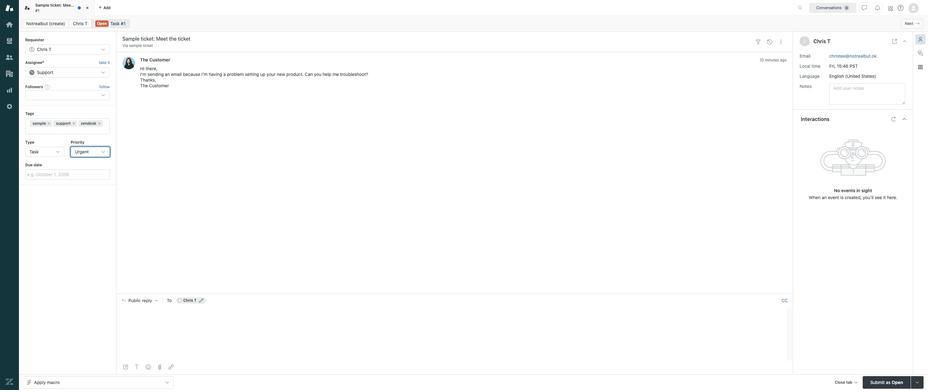 Task type: vqa. For each thing, say whether or not it's contained in the screenshot.
topmost #1
yes



Task type: locate. For each thing, give the bounding box(es) containing it.
take it
[[99, 60, 110, 65]]

ticket:
[[50, 3, 62, 8]]

displays possible ticket submission types image
[[915, 381, 920, 386]]

1 vertical spatial #1
[[121, 21, 126, 26]]

a
[[224, 72, 226, 77]]

0 horizontal spatial i'm
[[140, 72, 146, 77]]

an left event
[[822, 195, 827, 200]]

zendesk support image
[[5, 4, 14, 12]]

0 horizontal spatial sample
[[33, 121, 46, 126]]

hi there, i'm sending an email because i'm having a problem setting up your new product. can you help me troubleshoot? thanks, the customer
[[140, 66, 368, 89]]

ticket actions image
[[779, 39, 784, 44]]

0 horizontal spatial it
[[108, 60, 110, 65]]

1 horizontal spatial task
[[110, 21, 120, 26]]

the
[[140, 57, 148, 63], [140, 83, 148, 89]]

support
[[37, 70, 53, 75]]

1 horizontal spatial open
[[892, 380, 904, 386]]

t inside 'secondary' "element"
[[85, 21, 88, 26]]

chris right christee@notrealbut.ok "image"
[[183, 299, 193, 303]]

0 vertical spatial task
[[110, 21, 120, 26]]

i'm down hi
[[140, 72, 146, 77]]

event
[[828, 195, 840, 200]]

submit as open
[[871, 380, 904, 386]]

task down type
[[29, 149, 39, 155]]

remove image for sample
[[47, 122, 51, 126]]

customer context image
[[919, 37, 924, 42]]

remove image right "zendesk"
[[98, 122, 101, 126]]

chris inside requester "element"
[[37, 47, 48, 52]]

as
[[886, 380, 891, 386]]

1 vertical spatial an
[[822, 195, 827, 200]]

#1 down sample
[[35, 8, 40, 13]]

1 vertical spatial task
[[29, 149, 39, 155]]

2 the from the top
[[140, 83, 148, 89]]

customer down the sending
[[149, 83, 169, 89]]

sight
[[862, 188, 873, 193]]

i'm left having
[[201, 72, 208, 77]]

0 horizontal spatial ticket
[[80, 3, 91, 8]]

remove image right support
[[72, 122, 76, 126]]

followers element
[[25, 90, 110, 100]]

chris t up time at top
[[814, 39, 831, 44]]

user image
[[803, 39, 807, 43], [804, 40, 807, 43]]

0 horizontal spatial remove image
[[47, 122, 51, 126]]

i'm
[[140, 72, 146, 77], [201, 72, 208, 77]]

1 vertical spatial ticket
[[143, 43, 153, 48]]

chris t inside 'chris t' link
[[73, 21, 88, 26]]

chris t link
[[69, 19, 92, 28]]

sample right via
[[129, 43, 142, 48]]

sample down tags at the left top
[[33, 121, 46, 126]]

remove image left support
[[47, 122, 51, 126]]

0 vertical spatial open
[[97, 21, 107, 26]]

t down close image
[[85, 21, 88, 26]]

insert emojis image
[[146, 365, 151, 370]]

assignee*
[[25, 60, 44, 65]]

events
[[842, 188, 856, 193]]

remove image
[[47, 122, 51, 126], [72, 122, 76, 126], [98, 122, 101, 126]]

minutes
[[765, 58, 780, 63]]

1 horizontal spatial ticket
[[143, 43, 153, 48]]

an inside hi there, i'm sending an email because i'm having a problem setting up your new product. can you help me troubleshoot? thanks, the customer
[[165, 72, 170, 77]]

an
[[165, 72, 170, 77], [822, 195, 827, 200]]

10 minutes ago
[[760, 58, 787, 63]]

0 horizontal spatial #1
[[35, 8, 40, 13]]

there,
[[146, 66, 158, 71]]

having
[[209, 72, 222, 77]]

apps image
[[919, 65, 924, 70]]

public reply
[[129, 299, 152, 304]]

1 horizontal spatial sample
[[129, 43, 142, 48]]

thanks,
[[140, 77, 156, 83]]

the up hi
[[140, 57, 148, 63]]

close image
[[84, 5, 91, 11]]

ticket up the customer
[[143, 43, 153, 48]]

when
[[809, 195, 821, 200]]

0 vertical spatial ticket
[[80, 3, 91, 8]]

0 vertical spatial the
[[140, 57, 148, 63]]

to
[[167, 298, 172, 304]]

3 remove image from the left
[[98, 122, 101, 126]]

english (united states)
[[830, 73, 877, 79]]

close image
[[903, 39, 908, 44]]

0 horizontal spatial task
[[29, 149, 39, 155]]

get help image
[[898, 5, 904, 11]]

task down add
[[110, 21, 120, 26]]

1 horizontal spatial it
[[884, 195, 886, 200]]

1 vertical spatial it
[[884, 195, 886, 200]]

Add user notes text field
[[830, 83, 906, 105]]

public
[[129, 299, 141, 304]]

ticket
[[80, 3, 91, 8], [143, 43, 153, 48]]

0 horizontal spatial an
[[165, 72, 170, 77]]

due
[[25, 163, 33, 168]]

here.
[[888, 195, 898, 200]]

help
[[323, 72, 332, 77]]

0 vertical spatial an
[[165, 72, 170, 77]]

notrealbut (create) button
[[22, 19, 69, 28]]

task button
[[25, 147, 64, 157]]

interactions
[[801, 116, 830, 122]]

chris t down close image
[[73, 21, 88, 26]]

can
[[305, 72, 313, 77]]

#1 up via
[[121, 21, 126, 26]]

button displays agent's chat status as invisible. image
[[862, 5, 867, 10]]

2 i'm from the left
[[201, 72, 208, 77]]

zendesk
[[81, 121, 96, 126]]

meet
[[63, 3, 72, 8]]

t left edit user image
[[194, 299, 197, 303]]

local
[[800, 63, 811, 69]]

10 minutes ago text field
[[760, 58, 787, 63]]

t up support on the left top of page
[[49, 47, 52, 52]]

task inside 'secondary' "element"
[[110, 21, 120, 26]]

chris down requester
[[37, 47, 48, 52]]

ticket right the
[[80, 3, 91, 8]]

2 remove image from the left
[[72, 122, 76, 126]]

it right take at the top of page
[[108, 60, 110, 65]]

tab
[[19, 0, 95, 16]]

you
[[314, 72, 322, 77]]

it inside no events in sight when an event is created, you'll see it here.
[[884, 195, 886, 200]]

the
[[73, 3, 79, 8]]

1 vertical spatial the
[[140, 83, 148, 89]]

sample ticket: meet the ticket #1
[[35, 3, 91, 13]]

customer
[[149, 57, 170, 63], [149, 83, 169, 89]]

chris inside 'secondary' "element"
[[73, 21, 84, 26]]

tabs tab list
[[19, 0, 792, 16]]

customer up "there,"
[[149, 57, 170, 63]]

pst
[[850, 63, 858, 69]]

customers image
[[5, 53, 14, 62]]

#1
[[35, 8, 40, 13], [121, 21, 126, 26]]

local time
[[800, 63, 821, 69]]

1 horizontal spatial an
[[822, 195, 827, 200]]

1 horizontal spatial #1
[[121, 21, 126, 26]]

fri,
[[830, 63, 836, 69]]

it inside the take it button
[[108, 60, 110, 65]]

0 vertical spatial it
[[108, 60, 110, 65]]

0 vertical spatial #1
[[35, 8, 40, 13]]

an inside no events in sight when an event is created, you'll see it here.
[[822, 195, 827, 200]]

take
[[99, 60, 107, 65]]

sample
[[35, 3, 49, 8]]

open right as
[[892, 380, 904, 386]]

email
[[800, 53, 811, 59]]

it right the see
[[884, 195, 886, 200]]

info on adding followers image
[[45, 85, 50, 90]]

the down thanks,
[[140, 83, 148, 89]]

chris t
[[73, 21, 88, 26], [814, 39, 831, 44], [37, 47, 52, 52], [183, 299, 197, 303]]

requester element
[[25, 45, 110, 55]]

admin image
[[5, 103, 14, 111]]

due date
[[25, 163, 42, 168]]

task inside popup button
[[29, 149, 39, 155]]

conversations
[[817, 5, 842, 10]]

task
[[110, 21, 120, 26], [29, 149, 39, 155]]

events image
[[768, 39, 773, 44]]

ago
[[781, 58, 787, 63]]

take it button
[[99, 60, 110, 66]]

followers
[[25, 85, 43, 89]]

1 vertical spatial customer
[[149, 83, 169, 89]]

product.
[[287, 72, 304, 77]]

open left "task #1"
[[97, 21, 107, 26]]

notifications image
[[876, 5, 881, 10]]

2 horizontal spatial remove image
[[98, 122, 101, 126]]

1 horizontal spatial i'm
[[201, 72, 208, 77]]

chris down the
[[73, 21, 84, 26]]

remove image for zendesk
[[98, 122, 101, 126]]

0 vertical spatial sample
[[129, 43, 142, 48]]

Public reply composer text field
[[119, 308, 786, 321]]

an left email
[[165, 72, 170, 77]]

0 horizontal spatial open
[[97, 21, 107, 26]]

customer inside hi there, i'm sending an email because i'm having a problem setting up your new product. can you help me troubleshoot? thanks, the customer
[[149, 83, 169, 89]]

zendesk products image
[[889, 6, 893, 11]]

chris
[[73, 21, 84, 26], [814, 39, 827, 44], [37, 47, 48, 52], [183, 299, 193, 303]]

1 horizontal spatial remove image
[[72, 122, 76, 126]]

1 vertical spatial open
[[892, 380, 904, 386]]

tab
[[847, 381, 853, 385]]

open
[[97, 21, 107, 26], [892, 380, 904, 386]]

sample
[[129, 43, 142, 48], [33, 121, 46, 126]]

1 remove image from the left
[[47, 122, 51, 126]]

t
[[85, 21, 88, 26], [828, 39, 831, 44], [49, 47, 52, 52], [194, 299, 197, 303]]

the customer link
[[140, 57, 170, 63]]

chris t down requester
[[37, 47, 52, 52]]

t inside "element"
[[49, 47, 52, 52]]

filter image
[[756, 39, 761, 44]]

states)
[[862, 73, 877, 79]]

it
[[108, 60, 110, 65], [884, 195, 886, 200]]



Task type: describe. For each thing, give the bounding box(es) containing it.
follow button
[[99, 84, 110, 90]]

date
[[34, 163, 42, 168]]

reporting image
[[5, 86, 14, 94]]

apply macro
[[34, 380, 60, 386]]

Subject field
[[121, 35, 752, 43]]

1 vertical spatial sample
[[33, 121, 46, 126]]

you'll
[[863, 195, 874, 200]]

next
[[906, 21, 914, 26]]

because
[[183, 72, 200, 77]]

get started image
[[5, 21, 14, 29]]

edit user image
[[199, 299, 204, 303]]

notrealbut (create)
[[26, 21, 65, 26]]

created,
[[845, 195, 862, 200]]

new
[[277, 72, 285, 77]]

via sample ticket
[[123, 43, 153, 48]]

urgent
[[75, 149, 89, 155]]

language
[[800, 73, 820, 79]]

fri, 15:46 pst
[[830, 63, 858, 69]]

up
[[260, 72, 266, 77]]

email
[[171, 72, 182, 77]]

remove image for support
[[72, 122, 76, 126]]

troubleshoot?
[[340, 72, 368, 77]]

no
[[835, 188, 841, 193]]

open inside 'secondary' "element"
[[97, 21, 107, 26]]

task for task
[[29, 149, 39, 155]]

ticket inside sample ticket: meet the ticket #1
[[80, 3, 91, 8]]

close tab button
[[832, 377, 861, 390]]

support
[[56, 121, 71, 126]]

hi
[[140, 66, 144, 71]]

requester
[[25, 38, 44, 42]]

close tab
[[835, 381, 853, 385]]

1 the from the top
[[140, 57, 148, 63]]

time
[[812, 63, 821, 69]]

reply
[[142, 299, 152, 304]]

add
[[104, 5, 111, 10]]

chris up time at top
[[814, 39, 827, 44]]

conversations button
[[810, 3, 857, 13]]

zendesk image
[[5, 379, 14, 387]]

chris t right christee@notrealbut.ok "image"
[[183, 299, 197, 303]]

apply
[[34, 380, 46, 386]]

format text image
[[135, 365, 140, 370]]

is
[[841, 195, 844, 200]]

christee@notrealbut.ok image
[[177, 299, 182, 304]]

organizations image
[[5, 70, 14, 78]]

your
[[267, 72, 276, 77]]

#1 inside sample ticket: meet the ticket #1
[[35, 8, 40, 13]]

assignee* element
[[25, 68, 110, 78]]

see
[[875, 195, 883, 200]]

close
[[835, 381, 846, 385]]

cc button
[[782, 298, 788, 304]]

add button
[[95, 0, 114, 15]]

sending
[[148, 72, 164, 77]]

public reply button
[[117, 295, 163, 308]]

follow
[[99, 85, 110, 89]]

me
[[333, 72, 339, 77]]

problem
[[227, 72, 244, 77]]

task #1
[[110, 21, 126, 26]]

next button
[[902, 19, 924, 29]]

the inside hi there, i'm sending an email because i'm having a problem setting up your new product. can you help me troubleshoot? thanks, the customer
[[140, 83, 148, 89]]

chris t inside requester "element"
[[37, 47, 52, 52]]

english
[[830, 73, 845, 79]]

0 vertical spatial customer
[[149, 57, 170, 63]]

notrealbut
[[26, 21, 48, 26]]

avatar image
[[123, 57, 135, 70]]

urgent button
[[71, 147, 110, 157]]

tags
[[25, 112, 34, 116]]

submit
[[871, 380, 885, 386]]

secondary element
[[19, 17, 929, 30]]

task for task #1
[[110, 21, 120, 26]]

setting
[[245, 72, 259, 77]]

priority
[[71, 140, 84, 145]]

type
[[25, 140, 34, 145]]

draft mode image
[[123, 365, 128, 370]]

10
[[760, 58, 764, 63]]

the customer
[[140, 57, 170, 63]]

view more details image
[[893, 39, 898, 44]]

macro
[[47, 380, 60, 386]]

15:46
[[837, 63, 849, 69]]

tab containing sample ticket: meet the ticket
[[19, 0, 95, 16]]

(create)
[[49, 21, 65, 26]]

views image
[[5, 37, 14, 45]]

via
[[123, 43, 128, 48]]

add link (cmd k) image
[[169, 365, 174, 370]]

hide composer image
[[452, 292, 457, 297]]

main element
[[0, 0, 19, 391]]

christee@notrealbut.ok
[[830, 53, 877, 59]]

#1 inside 'secondary' "element"
[[121, 21, 126, 26]]

1 i'm from the left
[[140, 72, 146, 77]]

(united
[[846, 73, 861, 79]]

notes
[[800, 84, 812, 89]]

t up fri, at right top
[[828, 39, 831, 44]]

no events in sight when an event is created, you'll see it here.
[[809, 188, 898, 200]]

in
[[857, 188, 861, 193]]

cc
[[782, 298, 788, 304]]

add attachment image
[[157, 365, 162, 370]]

Due date field
[[25, 170, 110, 180]]



